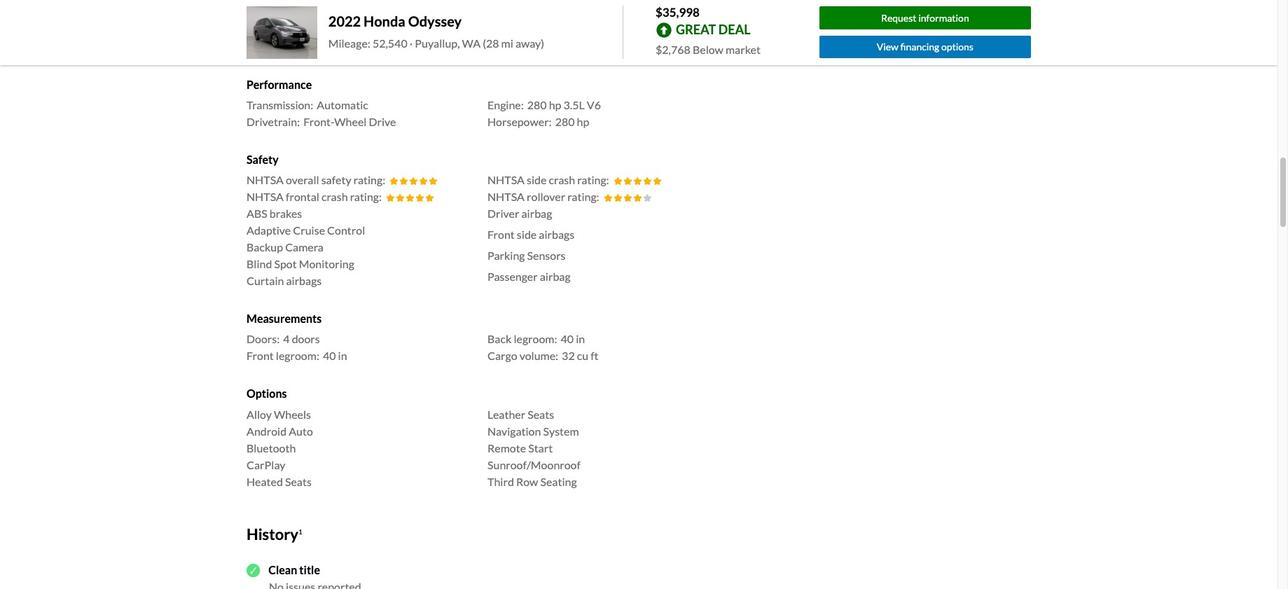 Task type: vqa. For each thing, say whether or not it's contained in the screenshot.
bottommost for?
no



Task type: describe. For each thing, give the bounding box(es) containing it.
safety
[[247, 153, 279, 166]]

fuel
[[247, 6, 268, 19]]

nhtsa overall safety rating:
[[247, 173, 386, 187]]

leather seats navigation system remote start sunroof/moonroof third row seating
[[488, 408, 581, 488]]

blind
[[247, 257, 272, 271]]

below
[[693, 42, 724, 56]]

side for nhtsa
[[527, 173, 547, 187]]

start
[[528, 441, 553, 454]]

wheels
[[274, 408, 311, 421]]

v6
[[587, 98, 601, 111]]

0 vertical spatial front
[[488, 228, 515, 241]]

horsepower:
[[488, 115, 552, 128]]

·
[[410, 37, 413, 50]]

great deal
[[676, 22, 751, 37]]

1 vertical spatial mileage:
[[288, 40, 329, 53]]

drive
[[369, 115, 396, 128]]

2 horizontal spatial mpg
[[611, 6, 636, 19]]

mileage:
[[328, 37, 371, 50]]

overall
[[286, 173, 319, 187]]

0 vertical spatial mileage:
[[318, 22, 359, 36]]

performance
[[247, 78, 312, 91]]

deal
[[719, 22, 751, 37]]

doors:
[[247, 332, 280, 346]]

wa
[[462, 37, 481, 50]]

nhtsa rollover rating:
[[488, 190, 600, 203]]

abs
[[247, 207, 267, 220]]

wheel
[[334, 115, 367, 128]]

doors
[[292, 332, 320, 346]]

seats inside "alloy wheels android auto bluetooth carplay heated seats"
[[285, 475, 312, 488]]

gal
[[334, 6, 349, 19]]

size:
[[294, 6, 316, 19]]

city
[[247, 40, 267, 53]]

2022 honda odyssey image
[[247, 6, 317, 59]]

parking sensors
[[488, 249, 566, 262]]

front inside doors: 4 doors front legroom: 40 in
[[247, 349, 274, 363]]

cu
[[577, 349, 589, 363]]

auto
[[289, 424, 313, 438]]

engine: 280 hp 3.5l v6 horsepower: 280 hp
[[488, 98, 601, 128]]

rating: for nhtsa frontal crash rating:
[[350, 190, 382, 203]]

backup
[[247, 240, 283, 254]]

android
[[247, 424, 287, 438]]

request
[[881, 12, 917, 24]]

front side airbags
[[488, 228, 575, 241]]

nhtsa for nhtsa frontal crash rating:
[[247, 190, 284, 203]]

frontal
[[286, 190, 319, 203]]

0 horizontal spatial 280
[[527, 98, 547, 111]]

passenger
[[488, 270, 538, 283]]

32
[[562, 349, 575, 363]]

40 inside doors: 4 doors front legroom: 40 in
[[323, 349, 336, 363]]

safety
[[321, 173, 352, 187]]

brakes
[[270, 207, 302, 220]]

passenger airbag
[[488, 270, 571, 283]]

23
[[366, 22, 379, 36]]

vdpcheck image
[[247, 564, 260, 577]]

tank
[[270, 6, 292, 19]]

engine:
[[488, 98, 524, 111]]

odyssey
[[408, 13, 462, 30]]

puyallup,
[[415, 37, 460, 50]]

back
[[488, 332, 512, 346]]

leather
[[488, 408, 526, 421]]

curtain
[[247, 274, 284, 287]]

transmission: automatic drivetrain: front-wheel drive
[[247, 98, 396, 128]]

request information
[[881, 12, 970, 24]]

clean title
[[268, 564, 320, 577]]

airbag for driver airbag
[[522, 207, 552, 220]]

airbags inside abs brakes adaptive cruise control backup camera blind spot monitoring curtain airbags
[[286, 274, 322, 287]]

sensors
[[527, 249, 566, 262]]

bluetooth
[[247, 441, 296, 454]]

fuel tank size: 19 gal combined gas mileage: 23 mpg city gas mileage: 19 mpg
[[247, 6, 406, 53]]

legroom: inside doors: 4 doors front legroom: 40 in
[[276, 349, 319, 363]]

1 horizontal spatial gas
[[299, 22, 316, 36]]

market
[[726, 42, 761, 56]]

ft
[[591, 349, 599, 363]]

nhtsa for nhtsa side crash rating:
[[488, 173, 525, 187]]

airbag for passenger airbag
[[540, 270, 571, 283]]

transmission:
[[247, 98, 313, 111]]

2022 honda odyssey mileage: 52,540 · puyallup, wa (28 mi away)
[[328, 13, 544, 50]]

alloy wheels android auto bluetooth carplay heated seats
[[247, 408, 313, 488]]

40 inside back legroom: 40 in cargo volume: 32 cu ft
[[561, 332, 574, 346]]

navigation
[[488, 424, 541, 438]]

$35,998
[[656, 5, 700, 20]]

1 vertical spatial mpg
[[381, 22, 406, 36]]

nhtsa for nhtsa rollover rating:
[[488, 190, 525, 203]]

1 horizontal spatial airbags
[[539, 228, 575, 241]]

measurements
[[247, 312, 322, 325]]



Task type: locate. For each thing, give the bounding box(es) containing it.
1 vertical spatial seats
[[285, 475, 312, 488]]

1 horizontal spatial front
[[488, 228, 515, 241]]

0 vertical spatial crash
[[549, 173, 575, 187]]

carplay
[[247, 458, 285, 471]]

rating: right safety
[[354, 173, 386, 187]]

legroom: down doors
[[276, 349, 319, 363]]

cruise
[[293, 224, 325, 237]]

0 vertical spatial hp
[[549, 98, 562, 111]]

gas down size:
[[299, 22, 316, 36]]

rating: for nhtsa overall safety rating:
[[354, 173, 386, 187]]

seats right heated
[[285, 475, 312, 488]]

front-
[[304, 115, 334, 128]]

1 horizontal spatial 40
[[561, 332, 574, 346]]

0 vertical spatial 280
[[527, 98, 547, 111]]

side up parking sensors
[[517, 228, 537, 241]]

title
[[299, 564, 320, 577]]

0 vertical spatial gas
[[299, 22, 316, 36]]

3.5l
[[564, 98, 585, 111]]

1 horizontal spatial 19
[[332, 40, 345, 53]]

52,540
[[373, 37, 408, 50]]

rollover
[[527, 190, 566, 203]]

system
[[543, 424, 579, 438]]

combined
[[247, 22, 297, 36]]

driver airbag
[[488, 207, 552, 220]]

0 horizontal spatial gas
[[269, 40, 286, 53]]

1 vertical spatial hp
[[577, 115, 589, 128]]

$2,768
[[656, 42, 691, 56]]

rating: up nhtsa rollover rating:
[[577, 173, 609, 187]]

nhtsa
[[247, 173, 284, 187], [488, 173, 525, 187], [247, 190, 284, 203], [488, 190, 525, 203]]

legroom: up the volume:
[[514, 332, 557, 346]]

0 vertical spatial in
[[576, 332, 585, 346]]

mpg up 52,540
[[381, 22, 406, 36]]

history
[[247, 525, 298, 543]]

away)
[[516, 37, 544, 50]]

view financing options
[[877, 41, 974, 53]]

information
[[919, 12, 970, 24]]

280 up horsepower:
[[527, 98, 547, 111]]

spot
[[274, 257, 297, 271]]

seats up the system
[[528, 408, 554, 421]]

0 horizontal spatial 19
[[319, 6, 332, 19]]

hp left 3.5l
[[549, 98, 562, 111]]

front down driver
[[488, 228, 515, 241]]

legroom:
[[514, 332, 557, 346], [276, 349, 319, 363]]

nhtsa frontal crash rating:
[[247, 190, 382, 203]]

1 horizontal spatial in
[[576, 332, 585, 346]]

1 vertical spatial gas
[[269, 40, 286, 53]]

rating: right rollover
[[568, 190, 600, 203]]

0 horizontal spatial mpg
[[347, 40, 373, 53]]

0 horizontal spatial airbags
[[286, 274, 322, 287]]

cargo
[[488, 349, 518, 363]]

driver
[[488, 207, 520, 220]]

1 vertical spatial airbag
[[540, 270, 571, 283]]

0 horizontal spatial seats
[[285, 475, 312, 488]]

alloy
[[247, 408, 272, 421]]

row
[[516, 475, 538, 488]]

1 horizontal spatial crash
[[549, 173, 575, 187]]

1 vertical spatial 19
[[332, 40, 345, 53]]

crash for frontal
[[322, 190, 348, 203]]

heated
[[247, 475, 283, 488]]

parking
[[488, 249, 525, 262]]

in inside back legroom: 40 in cargo volume: 32 cu ft
[[576, 332, 585, 346]]

side for front
[[517, 228, 537, 241]]

crash up rollover
[[549, 173, 575, 187]]

(28
[[483, 37, 499, 50]]

options
[[942, 41, 974, 53]]

side up nhtsa rollover rating:
[[527, 173, 547, 187]]

4
[[283, 332, 290, 346]]

1 vertical spatial crash
[[322, 190, 348, 203]]

airbags up the sensors
[[539, 228, 575, 241]]

airbags down 'spot'
[[286, 274, 322, 287]]

seats inside leather seats navigation system remote start sunroof/moonroof third row seating
[[528, 408, 554, 421]]

mileage: down size:
[[288, 40, 329, 53]]

1 horizontal spatial mpg
[[381, 22, 406, 36]]

hp
[[549, 98, 562, 111], [577, 115, 589, 128]]

view financing options button
[[820, 36, 1031, 58]]

19 left gal
[[319, 6, 332, 19]]

1 vertical spatial airbags
[[286, 274, 322, 287]]

40
[[561, 332, 574, 346], [323, 349, 336, 363]]

great
[[676, 22, 716, 37]]

1 horizontal spatial 280
[[555, 115, 575, 128]]

mi
[[501, 37, 513, 50]]

19 down the "2022"
[[332, 40, 345, 53]]

crash
[[549, 173, 575, 187], [322, 190, 348, 203]]

honda
[[364, 13, 406, 30]]

view
[[877, 41, 899, 53]]

airbags
[[539, 228, 575, 241], [286, 274, 322, 287]]

crash down safety
[[322, 190, 348, 203]]

in inside doors: 4 doors front legroom: 40 in
[[338, 349, 347, 363]]

mileage:
[[318, 22, 359, 36], [288, 40, 329, 53]]

0 vertical spatial 40
[[561, 332, 574, 346]]

1 vertical spatial 40
[[323, 349, 336, 363]]

advertisement region
[[781, 0, 991, 35]]

front down doors:
[[247, 349, 274, 363]]

0 vertical spatial airbags
[[539, 228, 575, 241]]

nhtsa side crash rating:
[[488, 173, 609, 187]]

1 vertical spatial in
[[338, 349, 347, 363]]

camera
[[285, 240, 324, 254]]

1 horizontal spatial seats
[[528, 408, 554, 421]]

seating
[[541, 475, 577, 488]]

mpg down 23
[[347, 40, 373, 53]]

280
[[527, 98, 547, 111], [555, 115, 575, 128]]

abs brakes adaptive cruise control backup camera blind spot monitoring curtain airbags
[[247, 207, 365, 287]]

28
[[596, 6, 609, 19]]

side
[[527, 173, 547, 187], [517, 228, 537, 241]]

2 vertical spatial mpg
[[347, 40, 373, 53]]

doors: 4 doors front legroom: 40 in
[[247, 332, 347, 363]]

1 vertical spatial side
[[517, 228, 537, 241]]

monitoring
[[299, 257, 354, 271]]

0 vertical spatial 19
[[319, 6, 332, 19]]

0 vertical spatial legroom:
[[514, 332, 557, 346]]

control
[[327, 224, 365, 237]]

remote
[[488, 441, 526, 454]]

nhtsa for nhtsa overall safety rating:
[[247, 173, 284, 187]]

0 vertical spatial side
[[527, 173, 547, 187]]

19
[[319, 6, 332, 19], [332, 40, 345, 53]]

mpg right the 28
[[611, 6, 636, 19]]

gas
[[299, 22, 316, 36], [269, 40, 286, 53]]

airbag down nhtsa rollover rating:
[[522, 207, 552, 220]]

1 horizontal spatial legroom:
[[514, 332, 557, 346]]

0 horizontal spatial legroom:
[[276, 349, 319, 363]]

automatic
[[317, 98, 368, 111]]

front
[[488, 228, 515, 241], [247, 349, 274, 363]]

$2,768 below market
[[656, 42, 761, 56]]

0 vertical spatial seats
[[528, 408, 554, 421]]

airbag down the sensors
[[540, 270, 571, 283]]

280 down 3.5l
[[555, 115, 575, 128]]

hp down 3.5l
[[577, 115, 589, 128]]

gas down combined on the top
[[269, 40, 286, 53]]

0 horizontal spatial front
[[247, 349, 274, 363]]

1 vertical spatial legroom:
[[276, 349, 319, 363]]

rating: down safety
[[350, 190, 382, 203]]

legroom: inside back legroom: 40 in cargo volume: 32 cu ft
[[514, 332, 557, 346]]

rating: for nhtsa side crash rating:
[[577, 173, 609, 187]]

0 horizontal spatial 40
[[323, 349, 336, 363]]

crash for side
[[549, 173, 575, 187]]

volume:
[[520, 349, 559, 363]]

1 horizontal spatial hp
[[577, 115, 589, 128]]

0 vertical spatial mpg
[[611, 6, 636, 19]]

0 horizontal spatial hp
[[549, 98, 562, 111]]

0 horizontal spatial in
[[338, 349, 347, 363]]

1 vertical spatial front
[[247, 349, 274, 363]]

28 mpg
[[596, 6, 636, 19]]

airbag
[[522, 207, 552, 220], [540, 270, 571, 283]]

0 horizontal spatial crash
[[322, 190, 348, 203]]

financing
[[901, 41, 940, 53]]

clean
[[268, 564, 297, 577]]

mileage: down gal
[[318, 22, 359, 36]]

1 vertical spatial 280
[[555, 115, 575, 128]]

0 vertical spatial airbag
[[522, 207, 552, 220]]



